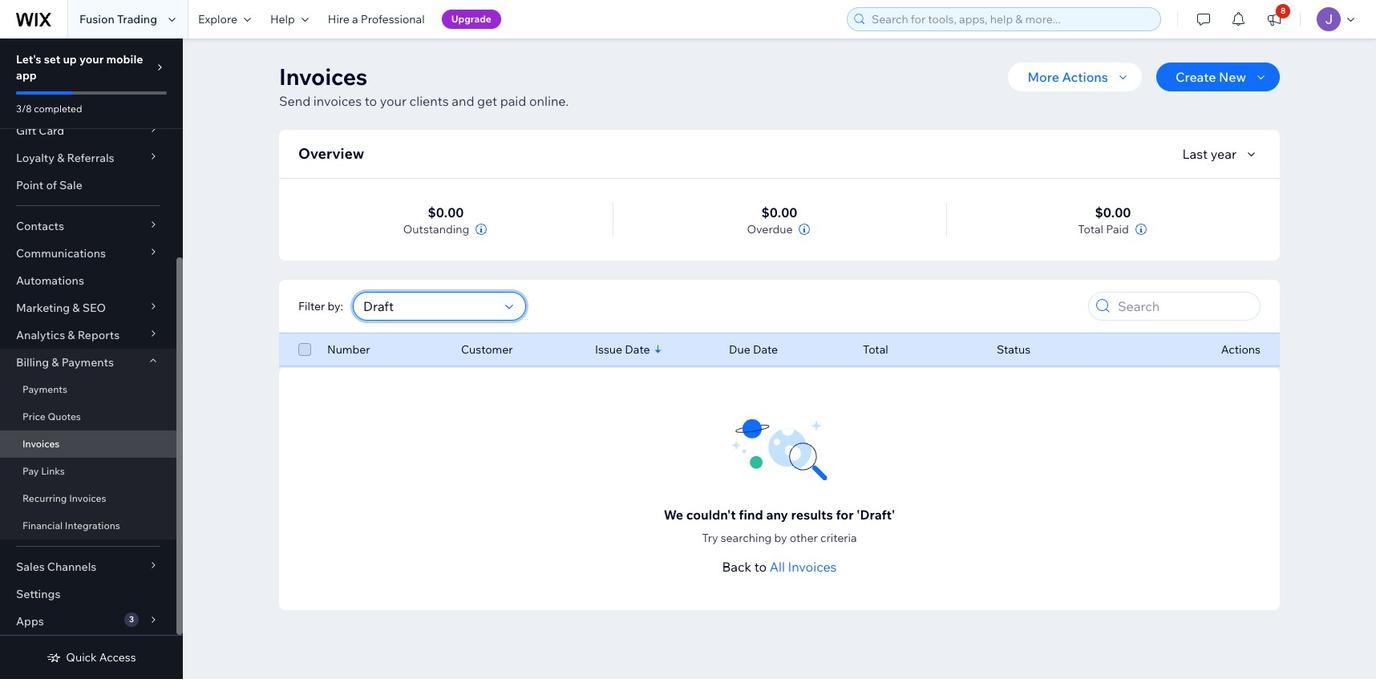 Task type: locate. For each thing, give the bounding box(es) containing it.
invoices up invoices
[[279, 63, 368, 91]]

last year
[[1183, 146, 1237, 162]]

0 vertical spatial payments
[[61, 355, 114, 370]]

1 vertical spatial total
[[863, 342, 888, 357]]

1 horizontal spatial to
[[755, 559, 767, 575]]

all invoices button
[[770, 557, 837, 577]]

billing & payments
[[16, 355, 114, 370]]

to
[[365, 93, 377, 109], [755, 559, 767, 575]]

trading
[[117, 12, 157, 26]]

0 horizontal spatial your
[[79, 52, 104, 67]]

2 horizontal spatial $0.00
[[1095, 205, 1131, 221]]

access
[[99, 651, 136, 665]]

by
[[774, 531, 787, 545]]

0 vertical spatial actions
[[1062, 69, 1108, 85]]

by:
[[328, 299, 343, 314]]

invoices down pay links link
[[69, 492, 106, 505]]

& inside marketing & seo popup button
[[72, 301, 80, 315]]

price quotes
[[22, 411, 81, 423]]

seo
[[82, 301, 106, 315]]

date right due
[[753, 342, 778, 357]]

2 date from the left
[[753, 342, 778, 357]]

get
[[477, 93, 497, 109]]

overview
[[298, 144, 364, 163]]

payments up payments link
[[61, 355, 114, 370]]

sale
[[59, 178, 82, 193]]

help button
[[261, 0, 318, 39]]

0 horizontal spatial $0.00
[[428, 205, 464, 221]]

0 vertical spatial total
[[1078, 222, 1104, 237]]

actions right more
[[1062, 69, 1108, 85]]

billing
[[16, 355, 49, 370]]

1 horizontal spatial your
[[380, 93, 407, 109]]

0 horizontal spatial to
[[365, 93, 377, 109]]

channels
[[47, 560, 97, 574]]

number
[[327, 342, 370, 357]]

$0.00 up overdue at top right
[[762, 205, 798, 221]]

your right up
[[79, 52, 104, 67]]

& for billing
[[52, 355, 59, 370]]

payments link
[[0, 376, 176, 403]]

3 $0.00 from the left
[[1095, 205, 1131, 221]]

settings link
[[0, 581, 176, 608]]

invoices inside 'invoices send invoices to your clients and get paid online.'
[[279, 63, 368, 91]]

1 vertical spatial your
[[380, 93, 407, 109]]

& right loyalty
[[57, 151, 64, 165]]

hire a professional
[[328, 12, 425, 26]]

other
[[790, 531, 818, 545]]

invoices down the other
[[788, 559, 837, 575]]

issue date
[[595, 342, 650, 357]]

price quotes link
[[0, 403, 176, 431]]

app
[[16, 68, 37, 83]]

actions down 'search' field
[[1221, 342, 1261, 357]]

reports
[[78, 328, 120, 342]]

filter
[[298, 299, 325, 314]]

outstanding
[[403, 222, 469, 237]]

1 horizontal spatial date
[[753, 342, 778, 357]]

we
[[664, 507, 684, 523]]

recurring invoices
[[22, 492, 106, 505]]

& inside "billing & payments" popup button
[[52, 355, 59, 370]]

None checkbox
[[298, 340, 311, 359]]

try
[[702, 531, 718, 545]]

integrations
[[65, 520, 120, 532]]

settings
[[16, 587, 61, 602]]

& inside loyalty & referrals dropdown button
[[57, 151, 64, 165]]

$0.00 for total paid
[[1095, 205, 1131, 221]]

&
[[57, 151, 64, 165], [72, 301, 80, 315], [68, 328, 75, 342], [52, 355, 59, 370]]

date right issue
[[625, 342, 650, 357]]

0 horizontal spatial date
[[625, 342, 650, 357]]

your
[[79, 52, 104, 67], [380, 93, 407, 109]]

& left the seo
[[72, 301, 80, 315]]

$0.00 up the paid on the right
[[1095, 205, 1131, 221]]

$0.00
[[428, 205, 464, 221], [762, 205, 798, 221], [1095, 205, 1131, 221]]

to left all
[[755, 559, 767, 575]]

hire a professional link
[[318, 0, 434, 39]]

upgrade
[[451, 13, 492, 25]]

1 horizontal spatial total
[[1078, 222, 1104, 237]]

financial integrations
[[22, 520, 120, 532]]

invoices
[[279, 63, 368, 91], [22, 438, 60, 450], [69, 492, 106, 505], [788, 559, 837, 575]]

0 vertical spatial your
[[79, 52, 104, 67]]

3/8
[[16, 103, 32, 115]]

results
[[791, 507, 833, 523]]

let's set up your mobile app
[[16, 52, 143, 83]]

filter by:
[[298, 299, 343, 314]]

card
[[39, 124, 64, 138]]

$0.00 for outstanding
[[428, 205, 464, 221]]

& right billing
[[52, 355, 59, 370]]

1 date from the left
[[625, 342, 650, 357]]

& left "reports"
[[68, 328, 75, 342]]

$0.00 up outstanding
[[428, 205, 464, 221]]

to right invoices
[[365, 93, 377, 109]]

1 vertical spatial to
[[755, 559, 767, 575]]

None field
[[358, 293, 500, 320]]

your left clients
[[380, 93, 407, 109]]

'draft'
[[857, 507, 895, 523]]

date
[[625, 342, 650, 357], [753, 342, 778, 357]]

0 vertical spatial to
[[365, 93, 377, 109]]

pay links link
[[0, 458, 176, 485]]

Search field
[[1113, 293, 1255, 320]]

1 horizontal spatial $0.00
[[762, 205, 798, 221]]

financial
[[22, 520, 63, 532]]

due date
[[729, 342, 778, 357]]

total
[[1078, 222, 1104, 237], [863, 342, 888, 357]]

2 $0.00 from the left
[[762, 205, 798, 221]]

& for marketing
[[72, 301, 80, 315]]

0 horizontal spatial total
[[863, 342, 888, 357]]

automations link
[[0, 267, 176, 294]]

total paid
[[1078, 222, 1129, 237]]

gift card button
[[0, 117, 176, 144]]

apps
[[16, 614, 44, 629]]

year
[[1211, 146, 1237, 162]]

& inside analytics & reports popup button
[[68, 328, 75, 342]]

create
[[1176, 69, 1216, 85]]

payments up price quotes
[[22, 383, 67, 395]]

point
[[16, 178, 44, 193]]

more
[[1028, 69, 1059, 85]]

help
[[270, 12, 295, 26]]

your inside 'invoices send invoices to your clients and get paid online.'
[[380, 93, 407, 109]]

0 horizontal spatial actions
[[1062, 69, 1108, 85]]

1 horizontal spatial actions
[[1221, 342, 1261, 357]]

marketing
[[16, 301, 70, 315]]

1 $0.00 from the left
[[428, 205, 464, 221]]

invoices up pay links
[[22, 438, 60, 450]]

quotes
[[48, 411, 81, 423]]

paid
[[1106, 222, 1129, 237]]



Task type: describe. For each thing, give the bounding box(es) containing it.
sales
[[16, 560, 45, 574]]

automations
[[16, 274, 84, 288]]

sales channels button
[[0, 553, 176, 581]]

analytics
[[16, 328, 65, 342]]

quick access
[[66, 651, 136, 665]]

status
[[997, 342, 1031, 357]]

paid
[[500, 93, 526, 109]]

marketing & seo button
[[0, 294, 176, 322]]

1 vertical spatial actions
[[1221, 342, 1261, 357]]

clients
[[410, 93, 449, 109]]

payments inside popup button
[[61, 355, 114, 370]]

price
[[22, 411, 45, 423]]

date for issue date
[[625, 342, 650, 357]]

send
[[279, 93, 311, 109]]

8
[[1281, 6, 1286, 16]]

pay links
[[22, 465, 65, 477]]

communications button
[[0, 240, 176, 267]]

3/8 completed
[[16, 103, 82, 115]]

online.
[[529, 93, 569, 109]]

referrals
[[67, 151, 114, 165]]

gift
[[16, 124, 36, 138]]

financial integrations link
[[0, 513, 176, 540]]

$0.00 for overdue
[[762, 205, 798, 221]]

recurring
[[22, 492, 67, 505]]

pay
[[22, 465, 39, 477]]

marketing & seo
[[16, 301, 106, 315]]

your inside "let's set up your mobile app"
[[79, 52, 104, 67]]

professional
[[361, 12, 425, 26]]

due
[[729, 342, 751, 357]]

last year button
[[1183, 144, 1261, 164]]

sales channels
[[16, 560, 97, 574]]

& for loyalty
[[57, 151, 64, 165]]

contacts
[[16, 219, 64, 233]]

analytics & reports button
[[0, 322, 176, 349]]

upgrade button
[[442, 10, 501, 29]]

invoices inside invoices 'link'
[[22, 438, 60, 450]]

recurring invoices link
[[0, 485, 176, 513]]

let's
[[16, 52, 41, 67]]

loyalty & referrals button
[[0, 144, 176, 172]]

a
[[352, 12, 358, 26]]

fusion trading
[[79, 12, 157, 26]]

1 vertical spatial payments
[[22, 383, 67, 395]]

loyalty
[[16, 151, 55, 165]]

more actions
[[1028, 69, 1108, 85]]

sidebar element
[[0, 0, 183, 679]]

couldn't
[[686, 507, 736, 523]]

criteria
[[820, 531, 857, 545]]

overdue
[[747, 222, 793, 237]]

& for analytics
[[68, 328, 75, 342]]

Search for tools, apps, help & more... field
[[867, 8, 1156, 30]]

set
[[44, 52, 60, 67]]

new
[[1219, 69, 1246, 85]]

searching
[[721, 531, 772, 545]]

analytics & reports
[[16, 328, 120, 342]]

create new
[[1176, 69, 1246, 85]]

date for due date
[[753, 342, 778, 357]]

links
[[41, 465, 65, 477]]

to inside 'invoices send invoices to your clients and get paid online.'
[[365, 93, 377, 109]]

back
[[722, 559, 752, 575]]

and
[[452, 93, 474, 109]]

contacts button
[[0, 213, 176, 240]]

for
[[836, 507, 854, 523]]

quick access button
[[47, 651, 136, 665]]

invoices
[[314, 93, 362, 109]]

invoices link
[[0, 431, 176, 458]]

we couldn't find any results for 'draft' try searching by other criteria
[[664, 507, 895, 545]]

3
[[129, 614, 134, 625]]

total for total paid
[[1078, 222, 1104, 237]]

last
[[1183, 146, 1208, 162]]

communications
[[16, 246, 106, 261]]

point of sale link
[[0, 172, 176, 199]]

fusion
[[79, 12, 115, 26]]

point of sale
[[16, 178, 82, 193]]

back to all invoices
[[722, 559, 837, 575]]

invoices inside "recurring invoices" link
[[69, 492, 106, 505]]

completed
[[34, 103, 82, 115]]

all
[[770, 559, 785, 575]]

actions inside button
[[1062, 69, 1108, 85]]

gift card
[[16, 124, 64, 138]]

total for total
[[863, 342, 888, 357]]

issue
[[595, 342, 623, 357]]

quick
[[66, 651, 97, 665]]

any
[[766, 507, 788, 523]]

invoices send invoices to your clients and get paid online.
[[279, 63, 569, 109]]

mobile
[[106, 52, 143, 67]]

hire
[[328, 12, 350, 26]]



Task type: vqa. For each thing, say whether or not it's contained in the screenshot.
"&" within the Loyalty & Referrals Popup Button
no



